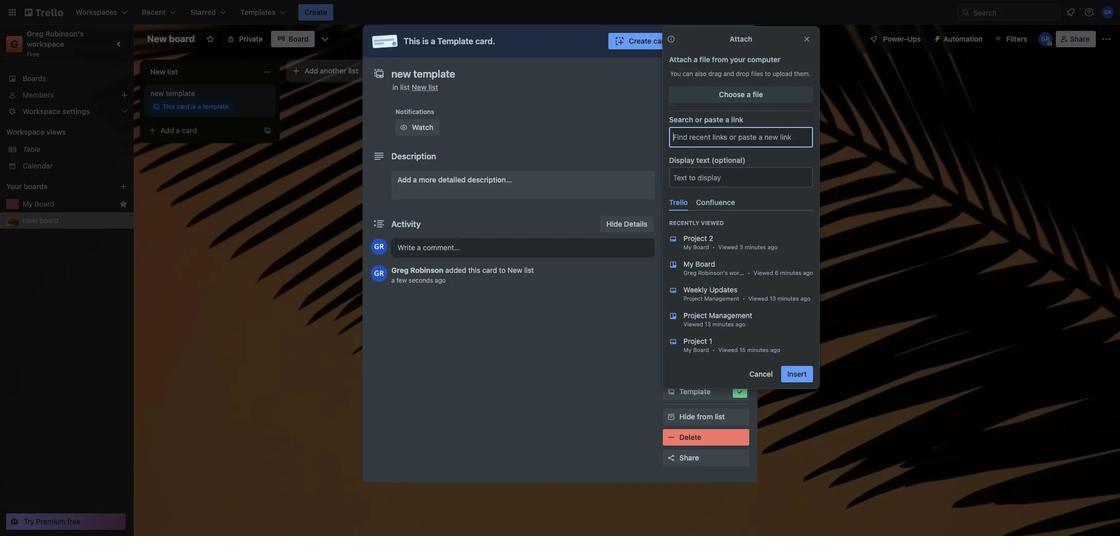 Task type: vqa. For each thing, say whether or not it's contained in the screenshot.


Task type: describe. For each thing, give the bounding box(es) containing it.
this is a template card.
[[404, 37, 496, 46]]

table link
[[23, 145, 128, 155]]

• for 2
[[713, 244, 716, 251]]

create from template… image
[[264, 127, 272, 135]]

1 vertical spatial from
[[712, 55, 729, 64]]

details
[[624, 220, 648, 229]]

new board inside board name text field
[[147, 33, 195, 44]]

0 notifications image
[[1065, 6, 1078, 19]]

upload
[[773, 70, 793, 78]]

added
[[446, 266, 467, 275]]

Display text (optional) field
[[671, 168, 813, 187]]

sm image for cover
[[666, 201, 677, 211]]

private
[[239, 34, 263, 43]]

0 horizontal spatial share button
[[663, 450, 750, 467]]

greg robinson's workspace free
[[27, 29, 86, 58]]

primary element
[[0, 0, 1121, 25]]

tab list containing trello
[[665, 194, 818, 211]]

open information menu image
[[1085, 7, 1095, 17]]

0 vertical spatial greg robinson (gregrobinson96) image
[[1102, 6, 1115, 19]]

your boards with 2 items element
[[6, 181, 104, 193]]

0 vertical spatial members link
[[0, 87, 134, 103]]

add a card button
[[144, 122, 259, 139]]

minutes for 2
[[745, 244, 767, 251]]

choose a file
[[720, 90, 764, 99]]

0 horizontal spatial power-ups
[[663, 248, 697, 256]]

your
[[731, 55, 746, 64]]

add button button
[[663, 302, 750, 318]]

0 horizontal spatial board
[[39, 216, 59, 225]]

project for project 1
[[684, 337, 708, 346]]

add board image
[[119, 183, 128, 191]]

attachment
[[680, 181, 720, 189]]

new
[[150, 89, 164, 98]]

calendar
[[23, 162, 53, 170]]

delete
[[680, 433, 702, 442]]

cover
[[680, 201, 700, 210]]

you
[[671, 70, 681, 78]]

trello
[[670, 198, 688, 207]]

add button
[[680, 305, 718, 314]]

greg robinson (gregrobinson96) image
[[1039, 32, 1053, 46]]

sm image for template
[[666, 387, 677, 397]]

greg for this
[[392, 266, 409, 275]]

table
[[23, 145, 40, 154]]

create button
[[299, 4, 334, 21]]

add for add button
[[680, 305, 693, 314]]

add a more detailed description…
[[398, 175, 512, 184]]

this for this is a template card.
[[404, 37, 421, 46]]

trello.board image for project management
[[670, 313, 678, 321]]

a up the new list link
[[431, 37, 436, 46]]

template inside 'button'
[[689, 37, 719, 45]]

custom fields button
[[663, 221, 750, 232]]

notifications
[[396, 108, 435, 116]]

1 vertical spatial power-
[[663, 248, 685, 256]]

(optional)
[[712, 156, 746, 164]]

filters
[[1007, 34, 1028, 43]]

display text (optional)
[[670, 156, 746, 164]]

board inside project 2 my board • viewed 3 minutes ago
[[694, 244, 710, 251]]

boards
[[23, 74, 46, 83]]

link
[[732, 115, 744, 124]]

1 horizontal spatial power-
[[695, 263, 720, 272]]

1 vertical spatial to
[[677, 104, 683, 112]]

management inside weekly updates project management • viewed 13 minutes ago
[[705, 296, 740, 302]]

move
[[680, 346, 698, 355]]

from inside 'button'
[[671, 37, 687, 45]]

hide from list
[[680, 413, 725, 422]]

hide for hide details
[[607, 220, 623, 229]]

ago inside project 2 my board • viewed 3 minutes ago
[[768, 244, 778, 251]]

recently viewed list box
[[661, 230, 822, 358]]

15
[[740, 347, 746, 354]]

1 vertical spatial is
[[191, 103, 196, 111]]

new template
[[150, 89, 195, 98]]

viewed inside project 1 my board • viewed 15 minutes ago
[[719, 347, 738, 354]]

updates
[[710, 286, 738, 295]]

board inside button
[[35, 200, 54, 208]]

Board name text field
[[142, 31, 200, 47]]

ago inside my board option
[[804, 270, 814, 277]]

minutes for 1
[[748, 347, 769, 354]]

description
[[392, 152, 437, 161]]

my board inside button
[[23, 200, 54, 208]]

workspace views
[[6, 128, 66, 136]]

my board button
[[23, 199, 115, 209]]

watch button
[[396, 119, 440, 136]]

minutes inside my board option
[[781, 270, 802, 277]]

free
[[67, 518, 81, 526]]

0 horizontal spatial template
[[438, 37, 474, 46]]

calendar link
[[23, 161, 128, 171]]

close popover image
[[803, 35, 812, 43]]

Search field
[[971, 5, 1061, 20]]

viewed inside project 2 my board • viewed 3 minutes ago
[[719, 244, 738, 251]]

template.
[[203, 103, 230, 111]]

trello.board image for my board
[[670, 261, 678, 269]]

hide details
[[607, 220, 648, 229]]

list up the notifications
[[429, 83, 438, 92]]

power-ups button
[[863, 31, 928, 47]]

delete link
[[663, 430, 750, 446]]

switch to… image
[[7, 7, 17, 17]]

create for create
[[305, 8, 327, 16]]

cover link
[[663, 198, 750, 214]]

cancel
[[750, 370, 773, 379]]

add power-ups link
[[663, 259, 750, 276]]

viewed up 2
[[701, 220, 724, 227]]

2 vertical spatial from
[[698, 413, 713, 422]]

viewed inside my board option
[[754, 270, 774, 277]]

1 vertical spatial share
[[680, 454, 700, 463]]

1 horizontal spatial members
[[680, 119, 712, 128]]

star or unstar board image
[[206, 35, 215, 43]]

1 vertical spatial greg robinson (gregrobinson96) image
[[371, 239, 388, 255]]

this
[[469, 266, 481, 275]]

• for 1
[[713, 347, 716, 354]]

actions
[[663, 331, 686, 339]]

drop
[[737, 70, 750, 78]]

list inside "hide from list" link
[[715, 413, 725, 422]]

create card from template button
[[609, 33, 725, 49]]

workspace
[[6, 128, 45, 136]]

1 horizontal spatial members link
[[663, 115, 750, 132]]

card inside add a card button
[[182, 126, 197, 135]]

power- inside button
[[884, 34, 908, 43]]

1 vertical spatial template
[[166, 89, 195, 98]]

attachment button
[[663, 177, 750, 194]]

workspace for greg robinson's workspace
[[730, 270, 759, 277]]

a inside greg robinson added this card to new list a few seconds ago
[[392, 277, 395, 285]]

them.
[[795, 70, 811, 78]]

project for project 2
[[684, 234, 708, 243]]

my inside my board option
[[684, 260, 694, 269]]

few
[[397, 277, 407, 285]]

power-ups inside button
[[884, 34, 922, 43]]

new inside board name text field
[[147, 33, 167, 44]]

board link
[[271, 31, 315, 47]]

more
[[419, 175, 437, 184]]

greg robinson's workspace link
[[27, 29, 86, 48]]

workspace for greg robinson's workspace free
[[27, 40, 64, 48]]

free
[[27, 50, 40, 58]]

weekly updates project management • viewed 13 minutes ago
[[684, 286, 811, 302]]

text
[[697, 156, 710, 164]]

trello.card image for weekly
[[670, 287, 678, 295]]

add a more detailed description… link
[[392, 171, 655, 200]]

robinson
[[411, 266, 444, 275]]

13 inside weekly updates project management • viewed 13 minutes ago
[[770, 296, 777, 302]]

my board option
[[661, 255, 822, 281]]

project management option
[[661, 307, 822, 333]]

new board link
[[23, 216, 128, 226]]

add power-ups
[[680, 263, 733, 272]]

viewed inside project management viewed 13 minutes ago
[[684, 321, 704, 328]]

card.
[[476, 37, 496, 46]]

search or paste a link
[[670, 115, 744, 124]]

6
[[775, 270, 779, 277]]

in
[[393, 83, 399, 92]]

template inside button
[[680, 388, 711, 396]]

boards
[[24, 182, 48, 191]]

create card from template
[[629, 37, 719, 45]]

a left link
[[726, 115, 730, 124]]

sm image for members
[[666, 118, 677, 129]]

seconds
[[409, 277, 433, 285]]

minutes inside project management viewed 13 minutes ago
[[713, 321, 734, 328]]

attach for attach a file from your computer
[[670, 55, 692, 64]]

a few seconds ago link
[[392, 277, 446, 285]]

hide details link
[[601, 216, 654, 233]]

1 vertical spatial new board
[[23, 216, 59, 225]]

add to template
[[663, 104, 712, 112]]

hide from list link
[[663, 409, 750, 426]]

detailed
[[439, 175, 466, 184]]

checklist link
[[663, 156, 750, 173]]

activity
[[392, 220, 421, 229]]

add for add to template
[[663, 104, 675, 112]]

fields
[[708, 222, 728, 231]]

trello.card image
[[670, 235, 678, 244]]

ago inside weekly updates project management • viewed 13 minutes ago
[[801, 296, 811, 302]]

2 vertical spatial greg robinson (gregrobinson96) image
[[371, 266, 388, 282]]

Search or paste a link field
[[671, 128, 813, 146]]



Task type: locate. For each thing, give the bounding box(es) containing it.
sm image inside watch button
[[399, 122, 409, 133]]

1 horizontal spatial power-ups
[[884, 34, 922, 43]]

robinson's for greg robinson's workspace free
[[45, 29, 84, 38]]

1 vertical spatial board
[[39, 216, 59, 225]]

1 horizontal spatial file
[[753, 90, 764, 99]]

my board down the boards
[[23, 200, 54, 208]]

try
[[24, 518, 34, 526]]

1 vertical spatial automation
[[663, 289, 698, 297]]

file up also
[[700, 55, 711, 64]]

insert
[[788, 370, 808, 379]]

1 horizontal spatial 13
[[770, 296, 777, 302]]

greg for free
[[27, 29, 44, 38]]

show menu image
[[1102, 34, 1112, 44]]

your
[[6, 182, 22, 191]]

1 horizontal spatial hide
[[680, 413, 696, 422]]

1 vertical spatial attach
[[670, 55, 692, 64]]

power-ups
[[884, 34, 922, 43], [663, 248, 697, 256]]

create up customize views icon
[[305, 8, 327, 16]]

1 horizontal spatial is
[[423, 37, 429, 46]]

ago inside project management viewed 13 minutes ago
[[736, 321, 746, 328]]

add another list
[[305, 66, 359, 75]]

my inside project 2 my board • viewed 3 minutes ago
[[684, 244, 692, 251]]

0 vertical spatial sm image
[[666, 160, 677, 170]]

0 vertical spatial template
[[689, 37, 719, 45]]

Write a comment text field
[[392, 239, 655, 257]]

• up project management option on the bottom right of the page
[[743, 296, 746, 302]]

sm image down cancel button
[[735, 387, 746, 397]]

search image
[[962, 8, 971, 16]]

trello.card image left move at right bottom
[[670, 338, 678, 347]]

1 horizontal spatial automation
[[944, 34, 983, 43]]

new board left star or unstar board icon
[[147, 33, 195, 44]]

attach up you in the right top of the page
[[670, 55, 692, 64]]

greg robinson (gregrobinson96) image
[[1102, 6, 1115, 19], [371, 239, 388, 255], [371, 266, 388, 282]]

share
[[1071, 34, 1091, 43], [680, 454, 700, 463]]

• down 2
[[713, 244, 716, 251]]

greg robinson's workspace
[[684, 270, 759, 277]]

members link up labels link
[[663, 115, 750, 132]]

0 horizontal spatial attach
[[670, 55, 692, 64]]

viewed left 15
[[719, 347, 738, 354]]

add up weekly
[[680, 263, 693, 272]]

create
[[305, 8, 327, 16], [629, 37, 652, 45]]

attach a file from your computer
[[670, 55, 781, 64]]

1 vertical spatial ups
[[685, 248, 697, 256]]

2 vertical spatial power-
[[695, 263, 720, 272]]

sm image left delete
[[666, 433, 677, 443]]

2 vertical spatial ups
[[720, 263, 733, 272]]

0 vertical spatial hide
[[607, 220, 623, 229]]

confluence
[[697, 198, 736, 207]]

workspace inside greg robinson's workspace free
[[27, 40, 64, 48]]

2 horizontal spatial greg
[[684, 270, 697, 277]]

template up the attach a file from your computer
[[689, 37, 719, 45]]

sm image inside move "link"
[[666, 346, 677, 356]]

project inside project 2 my board • viewed 3 minutes ago
[[684, 234, 708, 243]]

0 horizontal spatial members link
[[0, 87, 134, 103]]

list down write a comment text box
[[525, 266, 534, 275]]

• inside weekly updates project management • viewed 13 minutes ago
[[743, 296, 746, 302]]

file
[[700, 55, 711, 64], [753, 90, 764, 99]]

a down "this card is a template."
[[176, 126, 180, 135]]

a left more
[[413, 175, 417, 184]]

add for add power-ups
[[680, 263, 693, 272]]

list right another
[[348, 66, 359, 75]]

0 horizontal spatial new board
[[23, 216, 59, 225]]

2 trello.card image from the top
[[670, 338, 678, 347]]

attach for attach
[[730, 34, 753, 43]]

• inside project 2 my board • viewed 3 minutes ago
[[713, 244, 716, 251]]

1 horizontal spatial robinson's
[[699, 270, 728, 277]]

add for add another list
[[305, 66, 318, 75]]

template up hide from list
[[680, 388, 711, 396]]

minutes down • viewed 6 minutes ago
[[778, 296, 800, 302]]

board down the boards
[[35, 200, 54, 208]]

1 horizontal spatial ups
[[720, 263, 733, 272]]

trello.card image inside weekly updates option
[[670, 287, 678, 295]]

robinson's for greg robinson's workspace
[[699, 270, 728, 277]]

1 horizontal spatial to
[[677, 104, 683, 112]]

ago up 6
[[768, 244, 778, 251]]

ago down robinson
[[435, 277, 446, 285]]

viewed inside weekly updates project management • viewed 13 minutes ago
[[749, 296, 769, 302]]

can
[[683, 70, 694, 78]]

g link
[[6, 36, 23, 52]]

board
[[289, 34, 309, 43], [35, 200, 54, 208], [694, 244, 710, 251], [696, 260, 716, 269], [694, 347, 710, 354]]

2 vertical spatial template
[[685, 104, 712, 112]]

minutes right 15
[[748, 347, 769, 354]]

my down your boards
[[23, 200, 33, 208]]

0 vertical spatial power-ups
[[884, 34, 922, 43]]

template up or
[[685, 104, 712, 112]]

0 horizontal spatial power-
[[663, 248, 685, 256]]

robinson's inside my board option
[[699, 270, 728, 277]]

this card is a template.
[[163, 103, 230, 111]]

1 vertical spatial 13
[[705, 321, 711, 328]]

0 vertical spatial 13
[[770, 296, 777, 302]]

ups
[[908, 34, 922, 43], [685, 248, 697, 256], [720, 263, 733, 272]]

1 project from the top
[[684, 234, 708, 243]]

or
[[696, 115, 703, 124]]

template button
[[663, 384, 750, 400]]

my inside the my board button
[[23, 200, 33, 208]]

0 vertical spatial share button
[[1056, 31, 1097, 47]]

13 down 6
[[770, 296, 777, 302]]

0 vertical spatial file
[[700, 55, 711, 64]]

sm image down actions in the right of the page
[[666, 346, 677, 356]]

this down new template
[[163, 103, 175, 111]]

0 vertical spatial members
[[23, 91, 54, 99]]

in list new list
[[393, 83, 438, 92]]

views
[[46, 128, 66, 136]]

1 horizontal spatial new board
[[147, 33, 195, 44]]

0 horizontal spatial share
[[680, 454, 700, 463]]

a inside button
[[176, 126, 180, 135]]

minutes for updates
[[778, 296, 800, 302]]

share down delete
[[680, 454, 700, 463]]

0 vertical spatial share
[[1071, 34, 1091, 43]]

automation down search icon
[[944, 34, 983, 43]]

new inside greg robinson added this card to new list a few seconds ago
[[508, 266, 523, 275]]

trello.board image inside my board option
[[670, 261, 678, 269]]

trello.board image
[[670, 261, 678, 269], [670, 313, 678, 321]]

file inside the choose a file element
[[753, 90, 764, 99]]

sm image left cover
[[666, 201, 677, 211]]

sm image left watch
[[399, 122, 409, 133]]

sm image inside "hide from list" link
[[666, 412, 677, 423]]

board inside option
[[696, 260, 716, 269]]

add another list button
[[286, 60, 426, 82]]

power-
[[884, 34, 908, 43], [663, 248, 685, 256], [695, 263, 720, 272]]

to up "search"
[[677, 104, 683, 112]]

create left more info 'image'
[[629, 37, 652, 45]]

automation inside button
[[944, 34, 983, 43]]

None text field
[[387, 65, 726, 83]]

0 horizontal spatial ups
[[685, 248, 697, 256]]

move link
[[663, 343, 750, 359]]

g
[[11, 38, 18, 50]]

card inside create card from template 'button'
[[654, 37, 669, 45]]

project inside project management viewed 13 minutes ago
[[684, 312, 708, 320]]

0 vertical spatial trello.card image
[[670, 287, 678, 295]]

1 horizontal spatial this
[[404, 37, 421, 46]]

management inside project management viewed 13 minutes ago
[[709, 312, 753, 320]]

sm image left hide from list
[[666, 412, 677, 423]]

also
[[695, 70, 707, 78]]

weekly updates option
[[661, 281, 822, 307]]

0 horizontal spatial to
[[499, 266, 506, 275]]

file for attach
[[700, 55, 711, 64]]

customize views image
[[320, 34, 331, 44]]

board down the my board button
[[39, 216, 59, 225]]

minutes up project 1 my board • viewed 15 minutes ago
[[713, 321, 734, 328]]

0 horizontal spatial automation
[[663, 289, 698, 297]]

ago down • viewed 6 minutes ago
[[801, 296, 811, 302]]

sm image up "hide from list" link
[[666, 387, 677, 397]]

minutes inside project 2 my board • viewed 3 minutes ago
[[745, 244, 767, 251]]

0 vertical spatial board
[[169, 33, 195, 44]]

0 horizontal spatial is
[[191, 103, 196, 111]]

checklist
[[680, 160, 712, 169]]

sm image for watch
[[399, 122, 409, 133]]

0 vertical spatial workspace
[[27, 40, 64, 48]]

1 vertical spatial share button
[[663, 450, 750, 467]]

a up also
[[694, 55, 698, 64]]

trello.card image
[[670, 287, 678, 295], [670, 338, 678, 347]]

new list link
[[412, 83, 438, 92]]

template left card.
[[438, 37, 474, 46]]

tab list
[[665, 194, 818, 211]]

a left "few" at the bottom of page
[[392, 277, 395, 285]]

project 2 my board • viewed 3 minutes ago
[[684, 234, 778, 251]]

2 trello.board image from the top
[[670, 313, 678, 321]]

13 inside project management viewed 13 minutes ago
[[705, 321, 711, 328]]

minutes right 3
[[745, 244, 767, 251]]

1 vertical spatial members
[[680, 119, 712, 128]]

trello.board image up actions in the right of the page
[[670, 313, 678, 321]]

project inside weekly updates project management • viewed 13 minutes ago
[[684, 296, 703, 302]]

• inside my board option
[[748, 270, 751, 277]]

is up the new list link
[[423, 37, 429, 46]]

0 horizontal spatial robinson's
[[45, 29, 84, 38]]

starred icon image
[[119, 200, 128, 208]]

files
[[752, 70, 764, 78]]

1 horizontal spatial create
[[629, 37, 652, 45]]

to inside greg robinson added this card to new list a few seconds ago
[[499, 266, 506, 275]]

share button down delete link
[[663, 450, 750, 467]]

more info image
[[668, 35, 676, 43]]

management
[[705, 296, 740, 302], [709, 312, 753, 320]]

viewed up project management option on the bottom right of the page
[[749, 296, 769, 302]]

boards link
[[0, 71, 134, 87]]

sm image inside labels link
[[666, 139, 677, 149]]

board down 2
[[694, 244, 710, 251]]

project 2 option
[[661, 230, 822, 255]]

list inside greg robinson added this card to new list a few seconds ago
[[525, 266, 534, 275]]

add left button
[[680, 305, 693, 314]]

trello.board image inside project management option
[[670, 313, 678, 321]]

list inside add another list button
[[348, 66, 359, 75]]

sm image
[[666, 160, 677, 170], [666, 412, 677, 423]]

1 horizontal spatial share button
[[1056, 31, 1097, 47]]

greg inside my board option
[[684, 270, 697, 277]]

ago inside greg robinson added this card to new list a few seconds ago
[[435, 277, 446, 285]]

hide
[[607, 220, 623, 229], [680, 413, 696, 422]]

my inside project 1 my board • viewed 15 minutes ago
[[684, 347, 692, 354]]

1 horizontal spatial share
[[1071, 34, 1091, 43]]

2 horizontal spatial power-
[[884, 34, 908, 43]]

0 horizontal spatial members
[[23, 91, 54, 99]]

attach up your
[[730, 34, 753, 43]]

0 vertical spatial create
[[305, 8, 327, 16]]

my down actions in the right of the page
[[684, 347, 692, 354]]

members link down boards
[[0, 87, 134, 103]]

insert button
[[782, 367, 814, 383]]

0 vertical spatial power-
[[884, 34, 908, 43]]

my up weekly
[[684, 260, 694, 269]]

minutes inside weekly updates project management • viewed 13 minutes ago
[[778, 296, 800, 302]]

add down new template
[[161, 126, 174, 135]]

board left customize views icon
[[289, 34, 309, 43]]

from
[[671, 37, 687, 45], [712, 55, 729, 64], [698, 413, 713, 422]]

0 horizontal spatial hide
[[607, 220, 623, 229]]

workspace up weekly updates option
[[730, 270, 759, 277]]

add for add a more detailed description…
[[398, 175, 411, 184]]

a right "choose"
[[747, 90, 751, 99]]

list up delete link
[[715, 413, 725, 422]]

sm image for move
[[666, 346, 677, 356]]

button
[[695, 305, 718, 314]]

custom fields
[[680, 222, 728, 231]]

1 horizontal spatial board
[[169, 33, 195, 44]]

board up greg robinson's workspace
[[696, 260, 716, 269]]

recently viewed
[[670, 220, 724, 227]]

13
[[770, 296, 777, 302], [705, 321, 711, 328]]

0 horizontal spatial 13
[[705, 321, 711, 328]]

this up in list new list
[[404, 37, 421, 46]]

1 horizontal spatial workspace
[[730, 270, 759, 277]]

from up delete link
[[698, 413, 713, 422]]

to right files
[[766, 70, 771, 78]]

2 horizontal spatial ups
[[908, 34, 922, 43]]

sm image inside "automation" button
[[930, 31, 944, 45]]

create inside button
[[305, 8, 327, 16]]

sm image for checklist
[[666, 160, 677, 170]]

sm image left checklist
[[666, 160, 677, 170]]

4 project from the top
[[684, 337, 708, 346]]

add for add a card
[[161, 126, 174, 135]]

new board
[[147, 33, 195, 44], [23, 216, 59, 225]]

this for this card is a template.
[[163, 103, 175, 111]]

search
[[670, 115, 694, 124]]

project for project management
[[684, 312, 708, 320]]

is down new template link
[[191, 103, 196, 111]]

greg up free
[[27, 29, 44, 38]]

new
[[147, 33, 167, 44], [412, 83, 427, 92], [23, 216, 37, 225], [508, 266, 523, 275]]

members down boards
[[23, 91, 54, 99]]

• right move at right bottom
[[713, 347, 716, 354]]

1 trello.board image from the top
[[670, 261, 678, 269]]

0 horizontal spatial file
[[700, 55, 711, 64]]

choose a file element
[[670, 86, 814, 103]]

sm image
[[930, 31, 944, 45], [666, 118, 677, 129], [399, 122, 409, 133], [666, 139, 677, 149], [666, 201, 677, 211], [666, 346, 677, 356], [666, 387, 677, 397], [735, 387, 746, 397], [666, 433, 677, 443]]

greg up "few" at the bottom of page
[[392, 266, 409, 275]]

ups up the add power-ups
[[685, 248, 697, 256]]

0 vertical spatial template
[[438, 37, 474, 46]]

watch
[[412, 123, 434, 132]]

13 down add button button
[[705, 321, 711, 328]]

1 sm image from the top
[[666, 160, 677, 170]]

project 1 option
[[661, 333, 822, 358]]

ago inside project 1 my board • viewed 15 minutes ago
[[771, 347, 781, 354]]

premium
[[36, 518, 65, 526]]

0 vertical spatial robinson's
[[45, 29, 84, 38]]

and
[[724, 70, 735, 78]]

1 trello.card image from the top
[[670, 287, 678, 295]]

2 vertical spatial to
[[499, 266, 506, 275]]

sm image for automation
[[930, 31, 944, 45]]

recently
[[670, 220, 700, 227]]

1 vertical spatial hide
[[680, 413, 696, 422]]

add up "search"
[[663, 104, 675, 112]]

file for choose
[[753, 90, 764, 99]]

2
[[709, 234, 714, 243]]

board down 1
[[694, 347, 710, 354]]

new board down the my board button
[[23, 216, 59, 225]]

2 project from the top
[[684, 296, 703, 302]]

ago right 6
[[804, 270, 814, 277]]

trello.card image for project
[[670, 338, 678, 347]]

0 vertical spatial to
[[766, 70, 771, 78]]

• for updates
[[743, 296, 746, 302]]

1 vertical spatial my board
[[684, 260, 716, 269]]

filters button
[[992, 31, 1031, 47]]

3 project from the top
[[684, 312, 708, 320]]

try premium free button
[[6, 514, 126, 531]]

your boards
[[6, 182, 48, 191]]

to right this
[[499, 266, 506, 275]]

choose
[[720, 90, 745, 99]]

hide up delete
[[680, 413, 696, 422]]

0 vertical spatial is
[[423, 37, 429, 46]]

from up you in the right top of the page
[[671, 37, 687, 45]]

1 horizontal spatial greg
[[392, 266, 409, 275]]

ups inside button
[[908, 34, 922, 43]]

ups left "automation" button
[[908, 34, 922, 43]]

greg inside greg robinson's workspace free
[[27, 29, 44, 38]]

trello.board image down trello.card icon
[[670, 261, 678, 269]]

1 vertical spatial create
[[629, 37, 652, 45]]

1 vertical spatial sm image
[[666, 412, 677, 423]]

ago up project 1 option at the right of page
[[736, 321, 746, 328]]

sm image inside cover link
[[666, 201, 677, 211]]

board left star or unstar board icon
[[169, 33, 195, 44]]

workspace up free
[[27, 40, 64, 48]]

board inside text field
[[169, 33, 195, 44]]

labels
[[680, 139, 702, 148]]

0 vertical spatial attach
[[730, 34, 753, 43]]

automation
[[944, 34, 983, 43], [663, 289, 698, 297]]

sm image for delete
[[666, 433, 677, 443]]

workspace
[[27, 40, 64, 48], [730, 270, 759, 277]]

board
[[169, 33, 195, 44], [39, 216, 59, 225]]

template
[[689, 37, 719, 45], [166, 89, 195, 98], [685, 104, 712, 112]]

robinson's inside greg robinson's workspace free
[[45, 29, 84, 38]]

0 horizontal spatial greg
[[27, 29, 44, 38]]

description…
[[468, 175, 512, 184]]

project inside project 1 my board • viewed 15 minutes ago
[[684, 337, 708, 346]]

my down the custom
[[684, 244, 692, 251]]

1 vertical spatial this
[[163, 103, 175, 111]]

0 horizontal spatial this
[[163, 103, 175, 111]]

trello.card image inside project 1 option
[[670, 338, 678, 347]]

create inside 'button'
[[629, 37, 652, 45]]

0 horizontal spatial create
[[305, 8, 327, 16]]

try premium free
[[24, 518, 81, 526]]

viewed left 6
[[754, 270, 774, 277]]

minutes inside project 1 my board • viewed 15 minutes ago
[[748, 347, 769, 354]]

card
[[654, 37, 669, 45], [177, 103, 190, 111], [182, 126, 197, 135], [483, 266, 497, 275]]

1 horizontal spatial my board
[[684, 260, 716, 269]]

sm image inside the checklist link
[[666, 160, 677, 170]]

1 horizontal spatial template
[[680, 388, 711, 396]]

2 sm image from the top
[[666, 412, 677, 423]]

viewed
[[701, 220, 724, 227], [719, 244, 738, 251], [754, 270, 774, 277], [749, 296, 769, 302], [684, 321, 704, 328], [719, 347, 738, 354]]

2 horizontal spatial to
[[766, 70, 771, 78]]

1 vertical spatial robinson's
[[699, 270, 728, 277]]

• viewed 6 minutes ago
[[745, 270, 814, 277]]

1 vertical spatial template
[[680, 388, 711, 396]]

a down new template link
[[198, 103, 201, 111]]

robinson's up updates
[[699, 270, 728, 277]]

• up weekly updates project management • viewed 13 minutes ago
[[748, 270, 751, 277]]

greg robinson added this card to new list a few seconds ago
[[392, 266, 534, 285]]

sm image for labels
[[666, 139, 677, 149]]

sm image inside delete link
[[666, 433, 677, 443]]

hide left details
[[607, 220, 623, 229]]

greg inside greg robinson added this card to new list a few seconds ago
[[392, 266, 409, 275]]

share left "show menu" icon
[[1071, 34, 1091, 43]]

1 vertical spatial file
[[753, 90, 764, 99]]

add left another
[[305, 66, 318, 75]]

create for create card from template
[[629, 37, 652, 45]]

display
[[670, 156, 695, 164]]

add left more
[[398, 175, 411, 184]]

1 horizontal spatial attach
[[730, 34, 753, 43]]

board inside project 1 my board • viewed 15 minutes ago
[[694, 347, 710, 354]]

1 vertical spatial trello.card image
[[670, 338, 678, 347]]

0 vertical spatial trello.board image
[[670, 261, 678, 269]]

automation button
[[930, 31, 990, 47]]

my board inside option
[[684, 260, 716, 269]]

management down weekly updates option
[[709, 312, 753, 320]]

0 vertical spatial management
[[705, 296, 740, 302]]

my board up greg robinson's workspace
[[684, 260, 716, 269]]

list right in at the left of the page
[[400, 83, 410, 92]]

card inside greg robinson added this card to new list a few seconds ago
[[483, 266, 497, 275]]

sm image right power-ups button
[[930, 31, 944, 45]]

• inside project 1 my board • viewed 15 minutes ago
[[713, 347, 716, 354]]

list
[[348, 66, 359, 75], [400, 83, 410, 92], [429, 83, 438, 92], [525, 266, 534, 275], [715, 413, 725, 422]]

1 vertical spatial power-ups
[[663, 248, 697, 256]]

template up "this card is a template."
[[166, 89, 195, 98]]

workspace inside my board option
[[730, 270, 759, 277]]

0 horizontal spatial workspace
[[27, 40, 64, 48]]

sm image for hide from list
[[666, 412, 677, 423]]

hide for hide from list
[[680, 413, 696, 422]]

members
[[23, 91, 54, 99], [680, 119, 712, 128]]

a
[[431, 37, 436, 46], [694, 55, 698, 64], [747, 90, 751, 99], [198, 103, 201, 111], [726, 115, 730, 124], [176, 126, 180, 135], [413, 175, 417, 184], [392, 277, 395, 285]]

0 vertical spatial this
[[404, 37, 421, 46]]

cancel button
[[744, 367, 780, 383]]

0 vertical spatial new board
[[147, 33, 195, 44]]

1 vertical spatial members link
[[663, 115, 750, 132]]

robinson's
[[45, 29, 84, 38], [699, 270, 728, 277]]

add
[[305, 66, 318, 75], [663, 104, 675, 112], [161, 126, 174, 135], [398, 175, 411, 184], [680, 263, 693, 272], [680, 305, 693, 314]]



